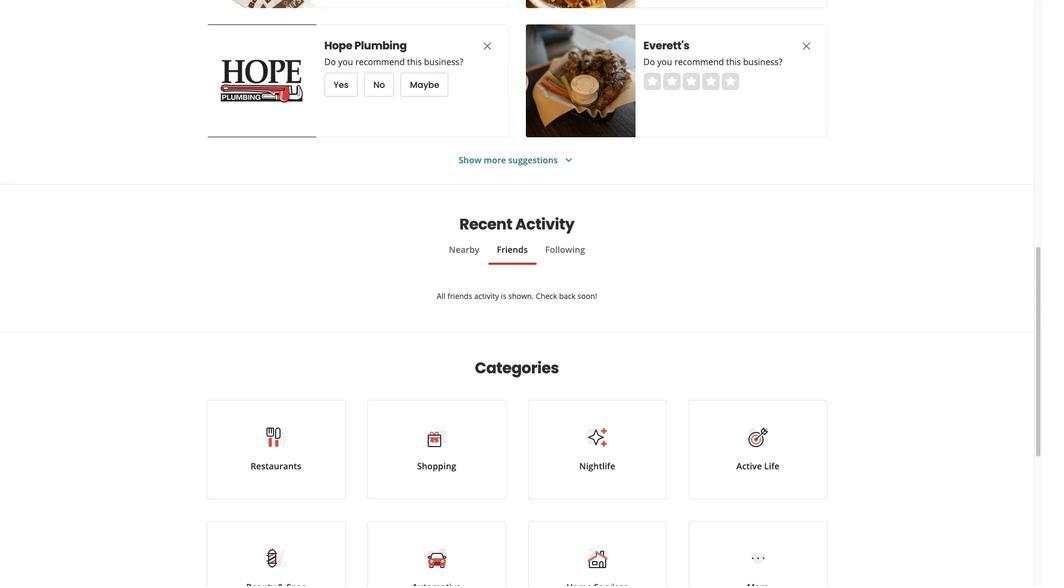 Task type: describe. For each thing, give the bounding box(es) containing it.
yes
[[334, 78, 349, 91]]

shopping link
[[367, 400, 506, 500]]

you for hope plumbing
[[338, 56, 353, 68]]

following
[[546, 244, 586, 256]]

no
[[374, 78, 385, 91]]

photo of allsups image
[[207, 0, 316, 8]]

back
[[560, 291, 576, 301]]

photo of everett's image
[[526, 24, 636, 137]]

everett's
[[644, 38, 690, 53]]

explore recent activity section section
[[207, 185, 828, 332]]

tab list containing nearby
[[207, 243, 828, 265]]

do for everett's
[[644, 56, 655, 68]]

no button
[[364, 73, 395, 97]]

restaurants link
[[207, 400, 346, 500]]

activity
[[475, 291, 499, 301]]

(no rating) image
[[644, 73, 739, 90]]

is
[[501, 291, 507, 301]]

hope
[[325, 38, 353, 53]]

life
[[765, 461, 780, 473]]

recent activity
[[460, 214, 575, 235]]

category navigation section navigation
[[196, 333, 839, 587]]

nightlife link
[[528, 400, 667, 500]]

this for hope plumbing
[[407, 56, 422, 68]]

maybe button
[[401, 73, 449, 97]]

rating element
[[644, 73, 739, 90]]

shown.
[[509, 291, 534, 301]]

categories
[[475, 358, 559, 379]]

24 chevron down v2 image
[[563, 154, 576, 167]]

hope plumbing link
[[325, 38, 460, 53]]



Task type: vqa. For each thing, say whether or not it's contained in the screenshot.
Thanks
no



Task type: locate. For each thing, give the bounding box(es) containing it.
dismiss card image
[[481, 40, 494, 53]]

business? for hope plumbing
[[424, 56, 464, 68]]

business? for everett's
[[744, 56, 783, 68]]

active life
[[737, 461, 780, 473]]

plumbing
[[355, 38, 407, 53]]

0 horizontal spatial do
[[325, 56, 336, 68]]

1 horizontal spatial business?
[[744, 56, 783, 68]]

this for everett's
[[727, 56, 741, 68]]

1 do you recommend this business? from the left
[[325, 56, 464, 68]]

shopping
[[417, 461, 457, 473]]

show
[[459, 154, 482, 166]]

1 business? from the left
[[424, 56, 464, 68]]

do
[[325, 56, 336, 68], [644, 56, 655, 68]]

everett's link
[[644, 38, 780, 53]]

soon!
[[578, 291, 598, 301]]

2 this from the left
[[727, 56, 741, 68]]

do for hope plumbing
[[325, 56, 336, 68]]

check
[[536, 291, 558, 301]]

recent
[[460, 214, 513, 235]]

this up maybe 'button'
[[407, 56, 422, 68]]

None radio
[[663, 73, 681, 90], [703, 73, 720, 90], [722, 73, 739, 90], [663, 73, 681, 90], [703, 73, 720, 90], [722, 73, 739, 90]]

recommend for hope plumbing
[[356, 56, 405, 68]]

2 you from the left
[[658, 56, 673, 68]]

do you recommend this business? for hope plumbing
[[325, 56, 464, 68]]

business? up the maybe
[[424, 56, 464, 68]]

1 horizontal spatial do
[[644, 56, 655, 68]]

recommend
[[356, 56, 405, 68], [675, 56, 724, 68]]

you for everett's
[[658, 56, 673, 68]]

recommend for everett's
[[675, 56, 724, 68]]

0 horizontal spatial do you recommend this business?
[[325, 56, 464, 68]]

recommend down the everett's link
[[675, 56, 724, 68]]

yes button
[[325, 73, 358, 97]]

this down the everett's link
[[727, 56, 741, 68]]

more
[[484, 154, 506, 166]]

business?
[[424, 56, 464, 68], [744, 56, 783, 68]]

1 horizontal spatial this
[[727, 56, 741, 68]]

1 this from the left
[[407, 56, 422, 68]]

2 do from the left
[[644, 56, 655, 68]]

1 horizontal spatial you
[[658, 56, 673, 68]]

photo of hope plumbing image
[[207, 24, 316, 137]]

1 horizontal spatial do you recommend this business?
[[644, 56, 783, 68]]

2 do you recommend this business? from the left
[[644, 56, 783, 68]]

nightlife
[[580, 461, 616, 473]]

do you recommend this business? down hope plumbing link
[[325, 56, 464, 68]]

hope plumbing
[[325, 38, 407, 53]]

2 business? from the left
[[744, 56, 783, 68]]

tab list
[[207, 243, 828, 265]]

recommend down 'plumbing'
[[356, 56, 405, 68]]

0 horizontal spatial business?
[[424, 56, 464, 68]]

friends
[[448, 291, 473, 301]]

do down hope
[[325, 56, 336, 68]]

do you recommend this business?
[[325, 56, 464, 68], [644, 56, 783, 68]]

business? down the everett's link
[[744, 56, 783, 68]]

show more suggestions
[[459, 154, 558, 166]]

active
[[737, 461, 762, 473]]

1 horizontal spatial recommend
[[675, 56, 724, 68]]

dismiss card image
[[800, 40, 813, 53]]

0 horizontal spatial this
[[407, 56, 422, 68]]

photo of carmelina's image
[[526, 0, 636, 8]]

do you recommend this business? down the everett's link
[[644, 56, 783, 68]]

you down everett's
[[658, 56, 673, 68]]

maybe
[[410, 78, 440, 91]]

restaurants
[[251, 461, 302, 473]]

show more suggestions button
[[459, 154, 576, 167]]

active life link
[[689, 400, 828, 500]]

nearby
[[449, 244, 480, 256]]

1 recommend from the left
[[356, 56, 405, 68]]

1 do from the left
[[325, 56, 336, 68]]

0 horizontal spatial recommend
[[356, 56, 405, 68]]

None radio
[[644, 73, 661, 90], [683, 73, 700, 90], [644, 73, 661, 90], [683, 73, 700, 90]]

0 horizontal spatial you
[[338, 56, 353, 68]]

1 you from the left
[[338, 56, 353, 68]]

do down everett's
[[644, 56, 655, 68]]

2 recommend from the left
[[675, 56, 724, 68]]

activity
[[516, 214, 575, 235]]

friends
[[497, 244, 528, 256]]

all friends activity is shown. check back soon!
[[437, 291, 598, 301]]

do you recommend this business? for everett's
[[644, 56, 783, 68]]

suggestions
[[509, 154, 558, 166]]

you
[[338, 56, 353, 68], [658, 56, 673, 68]]

all
[[437, 291, 446, 301]]

you down hope
[[338, 56, 353, 68]]

this
[[407, 56, 422, 68], [727, 56, 741, 68]]



